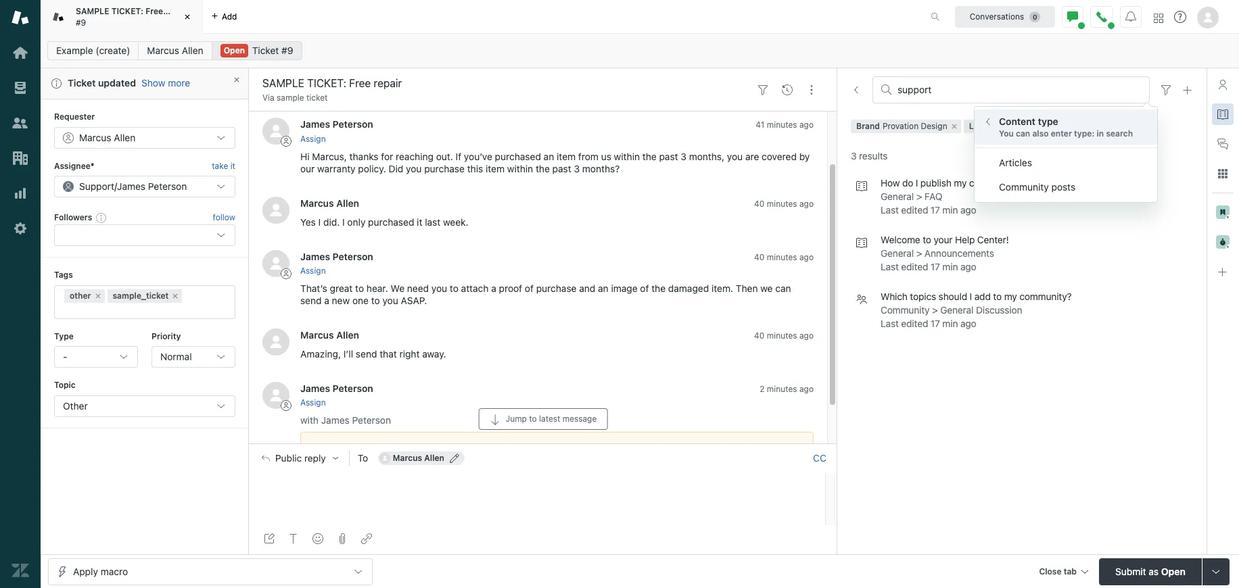 Task type: locate. For each thing, give the bounding box(es) containing it.
james peterson link up marcus,
[[300, 119, 373, 130]]

2 ‭general‬ from the top
[[881, 248, 914, 259]]

reaching
[[396, 151, 434, 162]]

i
[[916, 177, 918, 189], [318, 216, 321, 228], [342, 216, 345, 228], [970, 291, 972, 303]]

tab containing sample ticket: free repair
[[41, 0, 203, 34]]

last inside ‭which topics should i add to my community?‬ community > general discussion last edited 17 min ago
[[881, 318, 899, 330]]

assign up hi
[[300, 134, 326, 144]]

to
[[923, 234, 932, 246], [355, 283, 364, 294], [450, 283, 459, 294], [993, 291, 1002, 303], [371, 295, 380, 306], [529, 414, 537, 424]]

item left from
[[557, 151, 576, 162]]

0 horizontal spatial filter image
[[758, 84, 769, 95]]

other
[[63, 400, 88, 412]]

17 for i
[[931, 205, 940, 216]]

edited inside ‭how do i publish my content in other languages?‬ ‭general‬ > ‭faq‬ last edited 17 min ago
[[901, 205, 928, 216]]

1 horizontal spatial purchase
[[536, 283, 577, 294]]

3 avatar image from the top
[[262, 250, 290, 277]]

ticket up via
[[252, 45, 279, 56]]

assign button up with
[[300, 397, 326, 409]]

main element
[[0, 0, 41, 589]]

draft mode image
[[264, 534, 275, 545]]

to inside 'button'
[[529, 414, 537, 424]]

‭general‬ down ‭how
[[881, 191, 914, 203]]

item.
[[712, 283, 733, 294]]

1 horizontal spatial #9
[[282, 45, 293, 56]]

40 minutes ago text field for week.
[[754, 199, 814, 209]]

in inside content type you can also enter type: in search
[[1097, 129, 1104, 139]]

create or request article image
[[1183, 85, 1193, 95]]

‭announcements‬
[[925, 248, 994, 259]]

1 horizontal spatial can
[[1016, 129, 1031, 139]]

2 assign button from the top
[[300, 265, 326, 277]]

followers element
[[54, 225, 235, 247]]

james peterson assign
[[300, 119, 373, 144], [300, 251, 373, 276], [300, 383, 373, 408]]

i right the do
[[916, 177, 918, 189]]

topics
[[910, 291, 936, 303]]

min down general on the bottom right of page
[[943, 318, 958, 330]]

conversations button
[[955, 6, 1055, 27]]

> down topics
[[932, 305, 938, 316]]

allen down "close" image
[[182, 45, 203, 56]]

marcus allen up did.
[[300, 197, 359, 209]]

5 avatar image from the top
[[262, 382, 290, 409]]

0 vertical spatial other
[[1015, 177, 1037, 189]]

‭faq‬
[[925, 191, 943, 203]]

2 40 minutes ago text field from the top
[[754, 252, 814, 262]]

min inside ‭welcome to your help center!‬ ‭general‬ > ‭announcements‬ last edited 17 min ago
[[943, 261, 958, 273]]

remove image left sample_ticket at the left of the page
[[94, 292, 102, 300]]

40 minutes ago text field
[[754, 199, 814, 209], [754, 252, 814, 262], [754, 331, 814, 341]]

2 17 from the top
[[931, 261, 940, 273]]

remove image for top remove image
[[950, 123, 958, 131]]

marcus allen link up did.
[[300, 197, 359, 209]]

2 vertical spatial 40
[[754, 331, 765, 341]]

remove image right en-
[[1036, 123, 1044, 131]]

normal
[[160, 351, 192, 363]]

marcus allen inside 'link'
[[147, 45, 203, 56]]

last down ‭how
[[881, 205, 899, 216]]

of right proof
[[525, 283, 534, 294]]

us inside hi marcus, thanks for reaching out. if you've purchased an item from us within the past 3 months, you are covered by our warranty policy. did you purchase this item within the past 3 months?
[[601, 151, 612, 162]]

1 40 minutes ago text field from the top
[[754, 199, 814, 209]]

minutes for yes i did. i only purchased it last week.
[[767, 199, 797, 209]]

discussion
[[976, 305, 1023, 316]]

button displays agent's chat status as online. image
[[1068, 11, 1078, 22]]

1 horizontal spatial remove image
[[1036, 123, 1044, 131]]

2 vertical spatial assign button
[[300, 397, 326, 409]]

2 minutes ago text field
[[760, 384, 814, 394]]

0 vertical spatial community
[[999, 181, 1049, 193]]

show
[[141, 77, 165, 89]]

requester
[[54, 112, 95, 122]]

2 assign from the top
[[300, 266, 326, 276]]

0 vertical spatial #9
[[76, 17, 86, 27]]

#9 down sample at left
[[76, 17, 86, 27]]

peterson for hi marcus, thanks for reaching out. if you've purchased an item from us within the past 3 months, you are covered by our warranty policy. did you purchase this item within the past 3 months?
[[333, 119, 373, 130]]

minutes right 41
[[767, 120, 797, 130]]

1 horizontal spatial an
[[598, 283, 609, 294]]

1 vertical spatial us
[[601, 151, 612, 162]]

3 edited from the top
[[901, 318, 928, 330]]

avatar image for with
[[262, 382, 290, 409]]

1 vertical spatial remove image
[[171, 292, 180, 300]]

peterson inside assignee* element
[[148, 181, 187, 192]]

0 horizontal spatial us
[[601, 151, 612, 162]]

#9 up sample
[[282, 45, 293, 56]]

add right "close" image
[[222, 11, 237, 21]]

1 assign from the top
[[300, 134, 326, 144]]

marcus,
[[312, 151, 347, 162]]

1 vertical spatial community
[[881, 305, 930, 316]]

to up one
[[355, 283, 364, 294]]

assign button
[[300, 133, 326, 145], [300, 265, 326, 277], [300, 397, 326, 409]]

the
[[643, 151, 657, 162], [536, 163, 550, 174], [652, 283, 666, 294]]

yes i did. i only purchased it last week.
[[300, 216, 469, 228]]

purchased right you've
[[495, 151, 541, 162]]

your
[[934, 234, 953, 246]]

0 vertical spatial us
[[1024, 121, 1033, 131]]

open inside 'secondary' element
[[224, 45, 245, 55]]

james peterson link up great
[[300, 251, 373, 262]]

0 vertical spatial send
[[300, 295, 322, 306]]

us up months?
[[601, 151, 612, 162]]

image
[[611, 283, 638, 294]]

open up 'close ticket collision notification' icon
[[224, 45, 245, 55]]

purchase inside hi marcus, thanks for reaching out. if you've purchased an item from us within the past 3 months, you are covered by our warranty policy. did you purchase this item within the past 3 months?
[[424, 163, 465, 174]]

1 vertical spatial add
[[975, 291, 991, 303]]

‭welcome to your help center!‬ ‭general‬ > ‭announcements‬ last edited 17 min ago
[[881, 234, 1009, 273]]

2 vertical spatial 40 minutes ago
[[754, 331, 814, 341]]

0 vertical spatial can
[[1016, 129, 1031, 139]]

an left from
[[544, 151, 554, 162]]

1 40 minutes ago from the top
[[754, 199, 814, 209]]

1 vertical spatial remove image
[[94, 292, 102, 300]]

assign button for hi
[[300, 133, 326, 145]]

1 edited from the top
[[901, 205, 928, 216]]

1 vertical spatial ticket
[[68, 77, 96, 89]]

it right take
[[230, 161, 235, 171]]

3 min from the top
[[943, 318, 958, 330]]

follow
[[213, 213, 235, 223]]

remove image
[[950, 123, 958, 131], [94, 292, 102, 300]]

filter image left the create or request article icon
[[1161, 85, 1172, 95]]

last
[[881, 205, 899, 216], [881, 261, 899, 273], [881, 318, 899, 330]]

peterson for that's great to hear. we need you to attach a proof of purchase and an image of the damaged item. then we can send a new one to you asap.
[[333, 251, 373, 262]]

3 17 from the top
[[931, 318, 940, 330]]

i right did.
[[342, 216, 345, 228]]

2 vertical spatial 17
[[931, 318, 940, 330]]

ticket updated show more
[[68, 77, 190, 89]]

0 vertical spatial in
[[1097, 129, 1104, 139]]

edited down the ‭faq‬
[[901, 205, 928, 216]]

open
[[224, 45, 245, 55], [1162, 566, 1186, 577]]

1 vertical spatial my
[[1005, 291, 1017, 303]]

an inside hi marcus, thanks for reaching out. if you've purchased an item from us within the past 3 months, you are covered by our warranty policy. did you purchase this item within the past 3 months?
[[544, 151, 554, 162]]

3 left months,
[[681, 151, 687, 162]]

2 40 from the top
[[754, 252, 765, 262]]

40 minutes ago text field up the we
[[754, 252, 814, 262]]

articles menu item
[[975, 151, 1158, 175]]

peterson for with
[[333, 383, 373, 394]]

last inside ‭welcome to your help center!‬ ‭general‬ > ‭announcements‬ last edited 17 min ago
[[881, 261, 899, 273]]

content type menu item
[[975, 110, 1158, 145]]

17 inside ‭which topics should i add to my community?‬ community > general discussion last edited 17 min ago
[[931, 318, 940, 330]]

1 vertical spatial purchase
[[536, 283, 577, 294]]

brand provation design
[[857, 121, 948, 131]]

damaged
[[668, 283, 709, 294]]

add inside dropdown button
[[222, 11, 237, 21]]

james peterson assign up great
[[300, 251, 373, 276]]

within
[[614, 151, 640, 162], [507, 163, 533, 174]]

you right need
[[432, 283, 447, 294]]

menu
[[974, 106, 1158, 203]]

avatar image for hi marcus, thanks for reaching out. if you've purchased an item from us within the past 3 months, you are covered by our warranty policy. did you purchase this item within the past 3 months?
[[262, 118, 290, 145]]

0 vertical spatial 17
[[931, 205, 940, 216]]

40 down are
[[754, 199, 765, 209]]

2 40 minutes ago from the top
[[754, 252, 814, 262]]

community?‬
[[1020, 291, 1072, 303]]

you
[[727, 151, 743, 162], [406, 163, 422, 174], [432, 283, 447, 294], [383, 295, 398, 306]]

are
[[746, 151, 759, 162]]

marcus down requester
[[79, 132, 111, 143]]

1 vertical spatial ‭general‬
[[881, 248, 914, 259]]

alert
[[41, 68, 249, 100]]

send down that's at left
[[300, 295, 322, 306]]

0 vertical spatial 40
[[754, 199, 765, 209]]

0 vertical spatial purchased
[[495, 151, 541, 162]]

2 vertical spatial min
[[943, 318, 958, 330]]

1 vertical spatial marcus allen link
[[300, 197, 359, 209]]

40 minutes ago
[[754, 199, 814, 209], [754, 252, 814, 262], [754, 331, 814, 341]]

1 horizontal spatial open
[[1162, 566, 1186, 577]]

0 vertical spatial an
[[544, 151, 554, 162]]

0 vertical spatial remove image
[[950, 123, 958, 131]]

you left are
[[727, 151, 743, 162]]

past left months,
[[659, 151, 678, 162]]

get help image
[[1175, 11, 1187, 23]]

marcus right marcus.allen@example.com icon
[[393, 453, 422, 464]]

format text image
[[288, 534, 299, 545]]

it inside button
[[230, 161, 235, 171]]

0 horizontal spatial my
[[954, 177, 967, 189]]

0 vertical spatial min
[[943, 205, 958, 216]]

a
[[491, 283, 496, 294], [324, 295, 329, 306]]

allen inside requester element
[[114, 132, 135, 143]]

None field
[[898, 84, 1141, 96]]

remove image right design
[[950, 123, 958, 131]]

james down ticket
[[300, 119, 330, 130]]

0 horizontal spatial of
[[525, 283, 534, 294]]

1 vertical spatial a
[[324, 295, 329, 306]]

1 horizontal spatial remove image
[[950, 123, 958, 131]]

a left new
[[324, 295, 329, 306]]

2 vertical spatial james peterson link
[[300, 383, 373, 394]]

0 horizontal spatial #9
[[76, 17, 86, 27]]

example
[[56, 45, 93, 56]]

17 down topics
[[931, 318, 940, 330]]

assign up that's at left
[[300, 266, 326, 276]]

edited inside ‭which topics should i add to my community?‬ community > general discussion last edited 17 min ago
[[901, 318, 928, 330]]

2 vertical spatial marcus allen link
[[300, 329, 359, 341]]

0 horizontal spatial community
[[881, 305, 930, 316]]

Subject field
[[260, 75, 748, 91]]

should
[[939, 291, 968, 303]]

2 vertical spatial >
[[932, 305, 938, 316]]

1 min from the top
[[943, 205, 958, 216]]

2 james peterson link from the top
[[300, 251, 373, 262]]

allen
[[182, 45, 203, 56], [114, 132, 135, 143], [336, 197, 359, 209], [336, 329, 359, 341], [424, 453, 444, 464]]

marcus.allen@example.com image
[[379, 453, 390, 464]]

ticket inside 'secondary' element
[[252, 45, 279, 56]]

conversationlabel log
[[249, 107, 838, 493]]

0 vertical spatial past
[[659, 151, 678, 162]]

ticket inside ticket updated show more
[[68, 77, 96, 89]]

3 left the results at the right top of the page
[[851, 150, 857, 162]]

1 vertical spatial last
[[881, 261, 899, 273]]

1 avatar image from the top
[[262, 118, 290, 145]]

marcus
[[147, 45, 179, 56], [79, 132, 111, 143], [300, 197, 334, 209], [300, 329, 334, 341], [393, 453, 422, 464]]

40 minutes ago text field for attach
[[754, 252, 814, 262]]

james up that's at left
[[300, 251, 330, 262]]

months?
[[582, 163, 620, 174]]

also
[[1033, 129, 1049, 139]]

marcus inside 'marcus allen' 'link'
[[147, 45, 179, 56]]

0 vertical spatial last
[[881, 205, 899, 216]]

marcus allen
[[147, 45, 203, 56], [79, 132, 135, 143], [300, 197, 359, 209], [300, 329, 359, 341], [393, 453, 444, 464]]

yes
[[300, 216, 316, 228]]

17 inside ‭welcome to your help center!‬ ‭general‬ > ‭announcements‬ last edited 17 min ago
[[931, 261, 940, 273]]

1 vertical spatial past
[[553, 163, 571, 174]]

0 horizontal spatial add
[[222, 11, 237, 21]]

40 minutes ago up the we
[[754, 252, 814, 262]]

‭welcome
[[881, 234, 921, 246]]

2 edited from the top
[[901, 261, 928, 273]]

1 assign button from the top
[[300, 133, 326, 145]]

1 horizontal spatial within
[[614, 151, 640, 162]]

1 vertical spatial an
[[598, 283, 609, 294]]

1 17 from the top
[[931, 205, 940, 216]]

2 last from the top
[[881, 261, 899, 273]]

last
[[425, 216, 441, 228]]

marcus allen right marcus.allen@example.com icon
[[393, 453, 444, 464]]

#9 inside sample ticket: free repair #9
[[76, 17, 86, 27]]

0 horizontal spatial remove image
[[171, 292, 180, 300]]

0 horizontal spatial open
[[224, 45, 245, 55]]

you've
[[464, 151, 492, 162]]

james peterson assign up marcus,
[[300, 119, 373, 144]]

purchase
[[424, 163, 465, 174], [536, 283, 577, 294]]

1 vertical spatial send
[[356, 348, 377, 360]]

james for that's great to hear. we need you to attach a proof of purchase and an image of the damaged item. then we can send a new one to you asap.
[[300, 251, 330, 262]]

assign button for that's
[[300, 265, 326, 277]]

0 horizontal spatial purchased
[[368, 216, 414, 228]]

0 vertical spatial assign button
[[300, 133, 326, 145]]

public
[[275, 453, 302, 464]]

within right this
[[507, 163, 533, 174]]

covered
[[762, 151, 797, 162]]

send right i'll
[[356, 348, 377, 360]]

peterson right /
[[148, 181, 187, 192]]

ago inside ‭which topics should i add to my community?‬ community > general discussion last edited 17 min ago
[[961, 318, 977, 330]]

4 avatar image from the top
[[262, 329, 290, 356]]

0 horizontal spatial remove image
[[94, 292, 102, 300]]

insert emojis image
[[313, 534, 323, 545]]

3 minutes from the top
[[767, 252, 797, 262]]

assign up with
[[300, 398, 326, 408]]

1 vertical spatial min
[[943, 261, 958, 273]]

purchase left and
[[536, 283, 577, 294]]

17
[[931, 205, 940, 216], [931, 261, 940, 273], [931, 318, 940, 330]]

great
[[330, 283, 353, 294]]

past
[[659, 151, 678, 162], [553, 163, 571, 174]]

1 vertical spatial assign button
[[300, 265, 326, 277]]

0 vertical spatial 40 minutes ago
[[754, 199, 814, 209]]

i inside ‭how do i publish my content in other languages?‬ ‭general‬ > ‭faq‬ last edited 17 min ago
[[916, 177, 918, 189]]

0 horizontal spatial a
[[324, 295, 329, 306]]

1 vertical spatial #9
[[282, 45, 293, 56]]

to up discussion
[[993, 291, 1002, 303]]

marcus allen inside requester element
[[79, 132, 135, 143]]

17 down the ‭faq‬
[[931, 205, 940, 216]]

updated
[[98, 77, 136, 89]]

1 vertical spatial edited
[[901, 261, 928, 273]]

1 minutes from the top
[[767, 120, 797, 130]]

can right the we
[[776, 283, 791, 294]]

3 40 from the top
[[754, 331, 765, 341]]

last down ‭which
[[881, 318, 899, 330]]

0 vertical spatial a
[[491, 283, 496, 294]]

edited down topics
[[901, 318, 928, 330]]

marcus allen down requester
[[79, 132, 135, 143]]

40 minutes ago down covered
[[754, 199, 814, 209]]

‭how
[[881, 177, 900, 189]]

1 40 from the top
[[754, 199, 765, 209]]

40 minutes ago for attach
[[754, 252, 814, 262]]

us left type
[[1024, 121, 1033, 131]]

0 vertical spatial my
[[954, 177, 967, 189]]

1 horizontal spatial us
[[1024, 121, 1033, 131]]

2 min from the top
[[943, 261, 958, 273]]

my inside ‭which topics should i add to my community?‬ community > general discussion last edited 17 min ago
[[1005, 291, 1017, 303]]

0 horizontal spatial send
[[300, 295, 322, 306]]

1 james peterson assign from the top
[[300, 119, 373, 144]]

3 james peterson assign from the top
[[300, 383, 373, 408]]

apply
[[73, 566, 98, 577]]

hide composer image
[[538, 438, 549, 449]]

assign button up that's at left
[[300, 265, 326, 277]]

min inside ‭which topics should i add to my community?‬ community > general discussion last edited 17 min ago
[[943, 318, 958, 330]]

0 vertical spatial it
[[230, 161, 235, 171]]

1 vertical spatial james peterson assign
[[300, 251, 373, 276]]

to right jump
[[529, 414, 537, 424]]

0 horizontal spatial purchase
[[424, 163, 465, 174]]

minutes up the we
[[767, 252, 797, 262]]

assign button up hi
[[300, 133, 326, 145]]

4 minutes from the top
[[767, 331, 797, 341]]

1 vertical spatial open
[[1162, 566, 1186, 577]]

2 vertical spatial assign
[[300, 398, 326, 408]]

it left the last
[[417, 216, 422, 228]]

an right and
[[598, 283, 609, 294]]

1 vertical spatial >
[[917, 248, 922, 259]]

for
[[381, 151, 393, 162]]

2 james peterson assign from the top
[[300, 251, 373, 276]]

1 last from the top
[[881, 205, 899, 216]]

min inside ‭how do i publish my content in other languages?‬ ‭general‬ > ‭faq‬ last edited 17 min ago
[[943, 205, 958, 216]]

by
[[800, 151, 810, 162]]

to inside ‭which topics should i add to my community?‬ community > general discussion last edited 17 min ago
[[993, 291, 1002, 303]]

0 vertical spatial ‭general‬
[[881, 191, 914, 203]]

- button
[[54, 347, 138, 368]]

min for publish
[[943, 205, 958, 216]]

0 vertical spatial item
[[557, 151, 576, 162]]

we
[[391, 283, 405, 294]]

clear filters link
[[1050, 120, 1105, 133]]

alert containing ticket updated
[[41, 68, 249, 100]]

tab
[[41, 0, 203, 34]]

edited down ‭welcome
[[901, 261, 928, 273]]

type
[[54, 331, 74, 342]]

remove image
[[1036, 123, 1044, 131], [171, 292, 180, 300]]

40 minutes ago for week.
[[754, 199, 814, 209]]

17 down ‭announcements‬ on the top right of the page
[[931, 261, 940, 273]]

minutes for amazing, i'll send that right away.
[[767, 331, 797, 341]]

0 vertical spatial 40 minutes ago text field
[[754, 199, 814, 209]]

41
[[756, 120, 765, 130]]

2 vertical spatial edited
[[901, 318, 928, 330]]

send inside that's great to hear. we need you to attach a proof of purchase and an image of the damaged item. then we can send a new one to you asap.
[[300, 295, 322, 306]]

1 vertical spatial in
[[1005, 177, 1012, 189]]

marcus allen link for yes
[[300, 197, 359, 209]]

community down ‭which
[[881, 305, 930, 316]]

assign
[[300, 134, 326, 144], [300, 266, 326, 276], [300, 398, 326, 408]]

min down publish
[[943, 205, 958, 216]]

avatar image
[[262, 118, 290, 145], [262, 197, 290, 224], [262, 250, 290, 277], [262, 329, 290, 356], [262, 382, 290, 409]]

of
[[525, 283, 534, 294], [640, 283, 649, 294]]

warranty
[[317, 163, 356, 174]]

last for ‭how do i publish my content in other languages?‬ ‭general‬ > ‭faq‬ last edited 17 min ago
[[881, 205, 899, 216]]

example (create) button
[[47, 41, 139, 60]]

of right image
[[640, 283, 649, 294]]

to inside ‭welcome to your help center!‬ ‭general‬ > ‭announcements‬ last edited 17 min ago
[[923, 234, 932, 246]]

1 horizontal spatial of
[[640, 283, 649, 294]]

min down ‭announcements‬ on the top right of the page
[[943, 261, 958, 273]]

1 vertical spatial within
[[507, 163, 533, 174]]

support / james peterson
[[79, 181, 187, 192]]

a left proof
[[491, 283, 496, 294]]

assign for that's
[[300, 266, 326, 276]]

peterson up thanks
[[333, 119, 373, 130]]

1 vertical spatial assign
[[300, 266, 326, 276]]

hi marcus, thanks for reaching out. if you've purchased an item from us within the past 3 months, you are covered by our warranty policy. did you purchase this item within the past 3 months?
[[300, 151, 813, 174]]

filter image
[[758, 84, 769, 95], [1161, 85, 1172, 95]]

ticket:
[[111, 6, 143, 16]]

1 vertical spatial 40 minutes ago
[[754, 252, 814, 262]]

it
[[230, 161, 235, 171], [417, 216, 422, 228]]

1 vertical spatial 40
[[754, 252, 765, 262]]

marcus allen link
[[138, 41, 212, 60], [300, 197, 359, 209], [300, 329, 359, 341]]

0 vertical spatial james peterson link
[[300, 119, 373, 130]]

1 horizontal spatial ticket
[[252, 45, 279, 56]]

last for ‭which topics should i add to my community?‬ community > general discussion last edited 17 min ago
[[881, 318, 899, 330]]

1 horizontal spatial community
[[999, 181, 1049, 193]]

40 up the we
[[754, 252, 765, 262]]

3 last from the top
[[881, 318, 899, 330]]

last inside ‭how do i publish my content in other languages?‬ ‭general‬ > ‭faq‬ last edited 17 min ago
[[881, 205, 899, 216]]

james
[[300, 119, 330, 130], [117, 181, 146, 192], [300, 251, 330, 262], [300, 383, 330, 394], [321, 415, 350, 426]]

an inside that's great to hear. we need you to attach a proof of purchase and an image of the damaged item. then we can send a new one to you asap.
[[598, 283, 609, 294]]

within up months?
[[614, 151, 640, 162]]

edited inside ‭welcome to your help center!‬ ‭general‬ > ‭announcements‬ last edited 17 min ago
[[901, 261, 928, 273]]

17 inside ‭how do i publish my content in other languages?‬ ‭general‬ > ‭faq‬ last edited 17 min ago
[[931, 205, 940, 216]]

in down articles at the top right of the page
[[1005, 177, 1012, 189]]

add link (cmd k) image
[[361, 534, 372, 545]]

tags
[[54, 270, 73, 280]]

cc button
[[813, 453, 827, 465]]

min for i
[[943, 318, 958, 330]]

ago inside ‭welcome to your help center!‬ ‭general‬ > ‭announcements‬ last edited 17 min ago
[[961, 261, 977, 273]]

1 ‭general‬ from the top
[[881, 191, 914, 203]]

james peterson link up with james peterson
[[300, 383, 373, 394]]

i'll
[[344, 348, 353, 360]]

support
[[79, 181, 114, 192]]

jump to latest message
[[506, 414, 597, 424]]

1 james peterson link from the top
[[300, 119, 373, 130]]

amazing,
[[300, 348, 341, 360]]

purchased right "only"
[[368, 216, 414, 228]]

ago
[[800, 120, 814, 130], [800, 199, 814, 209], [961, 205, 977, 216], [800, 252, 814, 262], [961, 261, 977, 273], [961, 318, 977, 330], [800, 331, 814, 341], [800, 384, 814, 394]]

0 vertical spatial >
[[917, 191, 922, 203]]

in inside ‭how do i publish my content in other languages?‬ ‭general‬ > ‭faq‬ last edited 17 min ago
[[1005, 177, 1012, 189]]

minutes down covered
[[767, 199, 797, 209]]

did
[[389, 163, 403, 174]]

open right the as on the right bottom of the page
[[1162, 566, 1186, 577]]

back image
[[851, 85, 862, 95]]

minutes down the we
[[767, 331, 797, 341]]

marcus allen link for amazing,
[[300, 329, 359, 341]]

0 vertical spatial ticket
[[252, 45, 279, 56]]

assignee* element
[[54, 176, 235, 198]]

the inside that's great to hear. we need you to attach a proof of purchase and an image of the damaged item. then we can send a new one to you asap.
[[652, 283, 666, 294]]

3 down from
[[574, 163, 580, 174]]

0 vertical spatial assign
[[300, 134, 326, 144]]

in
[[1097, 129, 1104, 139], [1005, 177, 1012, 189]]

purchased inside hi marcus, thanks for reaching out. if you've purchased an item from us within the past 3 months, you are covered by our warranty policy. did you purchase this item within the past 3 months?
[[495, 151, 541, 162]]

0 vertical spatial open
[[224, 45, 245, 55]]

1 vertical spatial it
[[417, 216, 422, 228]]

james up with
[[300, 383, 330, 394]]

last down ‭welcome
[[881, 261, 899, 273]]

i inside ‭which topics should i add to my community?‬ community > general discussion last edited 17 min ago
[[970, 291, 972, 303]]

to left your
[[923, 234, 932, 246]]

general
[[941, 305, 974, 316]]

purchase inside that's great to hear. we need you to attach a proof of purchase and an image of the damaged item. then we can send a new one to you asap.
[[536, 283, 577, 294]]

ticket down example at top
[[68, 77, 96, 89]]

1 vertical spatial james peterson link
[[300, 251, 373, 262]]

in right type:
[[1097, 129, 1104, 139]]

marcus up show more button
[[147, 45, 179, 56]]

0 vertical spatial marcus allen link
[[138, 41, 212, 60]]

out.
[[436, 151, 453, 162]]

james peterson assign for great
[[300, 251, 373, 276]]

#9 inside 'secondary' element
[[282, 45, 293, 56]]

zendesk support image
[[12, 9, 29, 26]]

2 minutes from the top
[[767, 199, 797, 209]]

-
[[63, 351, 67, 363]]



Task type: vqa. For each thing, say whether or not it's contained in the screenshot.
first Sales from the top
no



Task type: describe. For each thing, give the bounding box(es) containing it.
allen up i'll
[[336, 329, 359, 341]]

free
[[146, 6, 163, 16]]

it inside conversationlabel log
[[417, 216, 422, 228]]

minutes for hi marcus, thanks for reaching out. if you've purchased an item from us within the past 3 months, you are covered by our warranty policy. did you purchase this item within the past 3 months?
[[767, 120, 797, 130]]

ticket for ticket #9
[[252, 45, 279, 56]]

3 40 minutes ago from the top
[[754, 331, 814, 341]]

publish
[[921, 177, 952, 189]]

1 horizontal spatial a
[[491, 283, 496, 294]]

close image
[[181, 10, 194, 24]]

0 horizontal spatial 3
[[574, 163, 580, 174]]

articles
[[999, 157, 1032, 168]]

zendesk image
[[12, 562, 29, 580]]

tabs tab list
[[41, 0, 917, 34]]

peterson up to
[[352, 415, 391, 426]]

admin image
[[12, 220, 29, 237]]

enter
[[1051, 129, 1072, 139]]

> inside ‭how do i publish my content in other languages?‬ ‭general‬ > ‭faq‬ last edited 17 min ago
[[917, 191, 922, 203]]

customer context image
[[1218, 79, 1229, 90]]

with
[[300, 415, 319, 426]]

17 for should
[[931, 318, 940, 330]]

1 horizontal spatial item
[[557, 151, 576, 162]]

add inside ‭which topics should i add to my community?‬ community > general discussion last edited 17 min ago
[[975, 291, 991, 303]]

3 assign button from the top
[[300, 397, 326, 409]]

community inside ‭which topics should i add to my community?‬ community > general discussion last edited 17 min ago
[[881, 305, 930, 316]]

> inside ‭which topics should i add to my community?‬ community > general discussion last edited 17 min ago
[[932, 305, 938, 316]]

topic element
[[54, 396, 235, 417]]

james for with
[[300, 383, 330, 394]]

knowledge image
[[1218, 109, 1229, 120]]

jump
[[506, 414, 527, 424]]

allen up "only"
[[336, 197, 359, 209]]

organizations image
[[12, 150, 29, 167]]

edited for do
[[901, 205, 928, 216]]

1 of from the left
[[525, 283, 534, 294]]

1 horizontal spatial filter image
[[1161, 85, 1172, 95]]

marcus allen up amazing,
[[300, 329, 359, 341]]

brand
[[857, 121, 880, 131]]

and
[[579, 283, 596, 294]]

displays possible ticket submission types image
[[1211, 567, 1222, 577]]

reporting image
[[12, 185, 29, 202]]

content type you can also enter type: in search
[[999, 116, 1133, 139]]

to
[[358, 453, 368, 464]]

2 horizontal spatial 3
[[851, 150, 857, 162]]

clear
[[1052, 120, 1075, 131]]

2
[[760, 384, 765, 394]]

marcus inside requester element
[[79, 132, 111, 143]]

our
[[300, 163, 315, 174]]

zendesk products image
[[1154, 13, 1164, 23]]

close ticket collision notification image
[[233, 75, 241, 84]]

ticket for ticket updated show more
[[68, 77, 96, 89]]

attach
[[461, 283, 489, 294]]

submit as open
[[1116, 566, 1186, 577]]

tab
[[1064, 567, 1077, 577]]

james peterson link for great
[[300, 251, 373, 262]]

new
[[332, 295, 350, 306]]

james inside assignee* element
[[117, 181, 146, 192]]

ticket actions image
[[806, 84, 817, 95]]

marcus up amazing,
[[300, 329, 334, 341]]

that's
[[300, 283, 327, 294]]

can inside that's great to hear. we need you to attach a proof of purchase and an image of the damaged item. then we can send a new one to you asap.
[[776, 283, 791, 294]]

with james peterson
[[300, 415, 391, 426]]

3 40 minutes ago text field from the top
[[754, 331, 814, 341]]

my inside ‭how do i publish my content in other languages?‬ ‭general‬ > ‭faq‬ last edited 17 min ago
[[954, 177, 967, 189]]

repair
[[165, 6, 189, 16]]

0 vertical spatial remove image
[[1036, 123, 1044, 131]]

allen inside 'link'
[[182, 45, 203, 56]]

away.
[[422, 348, 446, 360]]

close tab
[[1039, 567, 1077, 577]]

community inside menu item
[[999, 181, 1049, 193]]

0 vertical spatial the
[[643, 151, 657, 162]]

public reply button
[[250, 445, 349, 473]]

edited for topics
[[901, 318, 928, 330]]

get started image
[[12, 44, 29, 62]]

secondary element
[[41, 37, 1239, 64]]

content
[[969, 177, 1002, 189]]

public reply
[[275, 453, 326, 464]]

‭general‬ inside ‭how do i publish my content in other languages?‬ ‭general‬ > ‭faq‬ last edited 17 min ago
[[881, 191, 914, 203]]

2 avatar image from the top
[[262, 197, 290, 224]]

via
[[262, 93, 274, 103]]

languages?‬
[[1040, 177, 1088, 189]]

reply
[[304, 453, 326, 464]]

40 for attach
[[754, 252, 765, 262]]

assign for hi
[[300, 134, 326, 144]]

2 minutes ago
[[760, 384, 814, 394]]

type:
[[1074, 129, 1095, 139]]

amazing, i'll send that right away.
[[300, 348, 446, 360]]

add attachment image
[[337, 534, 348, 545]]

i right yes
[[318, 216, 321, 228]]

james peterson link for marcus,
[[300, 119, 373, 130]]

clear filters
[[1052, 120, 1102, 131]]

en-
[[1011, 121, 1024, 131]]

results
[[859, 150, 888, 162]]

apps image
[[1218, 168, 1229, 179]]

marcus allen link inside 'secondary' element
[[138, 41, 212, 60]]

close
[[1039, 567, 1062, 577]]

filters
[[1078, 120, 1102, 131]]

5 minutes from the top
[[767, 384, 797, 394]]

only
[[347, 216, 366, 228]]

info on adding followers image
[[96, 213, 107, 223]]

‭which
[[881, 291, 908, 303]]

sample
[[277, 93, 304, 103]]

you
[[999, 129, 1014, 139]]

to down hear.
[[371, 295, 380, 306]]

views image
[[12, 79, 29, 97]]

cc
[[813, 453, 827, 464]]

if
[[456, 151, 462, 162]]

2 of from the left
[[640, 283, 649, 294]]

bookmarks image
[[1216, 206, 1230, 219]]

from
[[578, 151, 599, 162]]

allen left edit user icon
[[424, 453, 444, 464]]

community posts menu item
[[975, 175, 1158, 200]]

take
[[212, 161, 228, 171]]

you down we
[[383, 295, 398, 306]]

minutes for that's great to hear. we need you to attach a proof of purchase and an image of the damaged item. then we can send a new one to you asap.
[[767, 252, 797, 262]]

1 vertical spatial the
[[536, 163, 550, 174]]

as
[[1149, 566, 1159, 577]]

0 horizontal spatial within
[[507, 163, 533, 174]]

40 for week.
[[754, 199, 765, 209]]

time tracking image
[[1216, 235, 1230, 249]]

1 vertical spatial other
[[70, 291, 91, 301]]

james peterson assign for marcus,
[[300, 119, 373, 144]]

policy.
[[358, 163, 386, 174]]

asap.
[[401, 295, 427, 306]]

follow button
[[213, 212, 235, 224]]

do
[[903, 177, 914, 189]]

topic
[[54, 380, 76, 391]]

3 assign from the top
[[300, 398, 326, 408]]

> inside ‭welcome to your help center!‬ ‭general‬ > ‭announcements‬ last edited 17 min ago
[[917, 248, 922, 259]]

(create)
[[96, 45, 130, 56]]

edit user image
[[450, 454, 459, 464]]

requester element
[[54, 127, 235, 149]]

3 james peterson link from the top
[[300, 383, 373, 394]]

posts
[[1052, 181, 1076, 193]]

search
[[1106, 129, 1133, 139]]

ticket
[[306, 93, 328, 103]]

show more button
[[141, 77, 190, 89]]

‭general‬ inside ‭welcome to your help center!‬ ‭general‬ > ‭announcements‬ last edited 17 min ago
[[881, 248, 914, 259]]

1 horizontal spatial send
[[356, 348, 377, 360]]

marcus up yes
[[300, 197, 334, 209]]

remove image for the leftmost remove image
[[94, 292, 102, 300]]

notifications image
[[1126, 11, 1137, 22]]

other inside ‭how do i publish my content in other languages?‬ ‭general‬ > ‭faq‬ last edited 17 min ago
[[1015, 177, 1037, 189]]

that's great to hear. we need you to attach a proof of purchase and an image of the damaged item. then we can send a new one to you asap.
[[300, 283, 794, 306]]

assignee*
[[54, 161, 94, 171]]

james for hi marcus, thanks for reaching out. if you've purchased an item from us within the past 3 months, you are covered by our warranty policy. did you purchase this item within the past 3 months?
[[300, 119, 330, 130]]

add button
[[203, 0, 245, 33]]

sample ticket: free repair #9
[[76, 6, 189, 27]]

months,
[[689, 151, 725, 162]]

week.
[[443, 216, 469, 228]]

ago inside ‭how do i publish my content in other languages?‬ ‭general‬ > ‭faq‬ last edited 17 min ago
[[961, 205, 977, 216]]

normal button
[[152, 347, 235, 368]]

design
[[921, 121, 948, 131]]

help
[[955, 234, 975, 246]]

avatar image for that's great to hear. we need you to attach a proof of purchase and an image of the damaged item. then we can send a new one to you asap.
[[262, 250, 290, 277]]

menu containing content type
[[974, 106, 1158, 203]]

provation
[[883, 121, 919, 131]]

events image
[[782, 84, 793, 95]]

can inside content type you can also enter type: in search
[[1016, 129, 1031, 139]]

submit
[[1116, 566, 1147, 577]]

to left attach
[[450, 283, 459, 294]]

jump to latest message button
[[479, 409, 608, 430]]

via sample ticket
[[262, 93, 328, 103]]

customers image
[[12, 114, 29, 132]]

you down reaching
[[406, 163, 422, 174]]

thanks
[[350, 151, 379, 162]]

example (create)
[[56, 45, 130, 56]]

sample
[[76, 6, 109, 16]]

41 minutes ago text field
[[756, 120, 814, 130]]

0 horizontal spatial item
[[486, 163, 505, 174]]

1 horizontal spatial 3
[[681, 151, 687, 162]]

hear.
[[367, 283, 388, 294]]

language
[[969, 121, 1008, 131]]

ticket #9
[[252, 45, 293, 56]]

center!‬
[[978, 234, 1009, 246]]

james right with
[[321, 415, 350, 426]]

41 minutes ago
[[756, 120, 814, 130]]

0 vertical spatial within
[[614, 151, 640, 162]]



